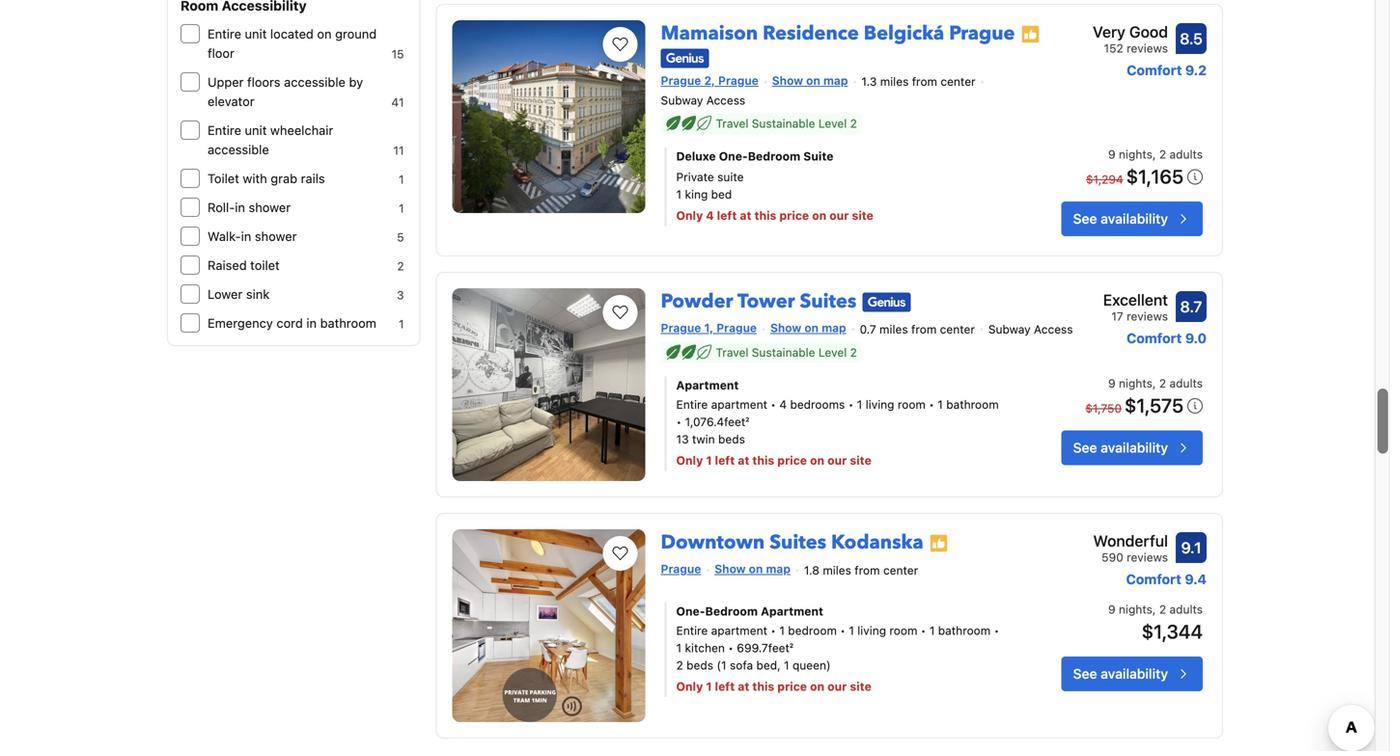 Task type: vqa. For each thing, say whether or not it's contained in the screenshot.
Grand
no



Task type: describe. For each thing, give the bounding box(es) containing it.
apartment link
[[676, 377, 1003, 394]]

nights inside the 9 nights , 2 adults $1,344
[[1119, 603, 1152, 617]]

bedrooms
[[790, 398, 845, 412]]

map for residence
[[823, 74, 848, 87]]

powder tower suites link
[[661, 281, 857, 315]]

9.0
[[1185, 331, 1207, 347]]

powder tower suites
[[661, 289, 857, 315]]

kitchen
[[685, 642, 725, 655]]

powder
[[661, 289, 733, 315]]

shower for walk-in shower
[[255, 229, 297, 244]]

deluxe
[[676, 150, 716, 163]]

toilet
[[208, 171, 239, 186]]

toilet
[[250, 258, 280, 273]]

bedroom
[[788, 625, 837, 638]]

0 vertical spatial this property is part of our preferred partner program. it's committed to providing excellent service and good value. it'll pay us a higher commission if you make a booking. image
[[1021, 25, 1040, 44]]

4 inside apartment entire apartment • 4 bedrooms • 1 living room • 1 bathroom • 1,076.4feet² 13 twin beds only 1 left at this price on our site
[[779, 398, 787, 412]]

bedroom inside deluxe one-bedroom suite private suite 1 king bed only 4 left at this price on our site
[[748, 150, 800, 163]]

this inside deluxe one-bedroom suite private suite 1 king bed only 4 left at this price on our site
[[754, 209, 776, 222]]

by
[[349, 75, 363, 89]]

comfort for mamaison residence belgická prague
[[1127, 62, 1182, 78]]

site inside deluxe one-bedroom suite private suite 1 king bed only 4 left at this price on our site
[[852, 209, 873, 222]]

1 horizontal spatial subway
[[988, 323, 1031, 336]]

center for powder tower suites
[[940, 323, 975, 336]]

wonderful element
[[1093, 530, 1168, 553]]

site inside one-bedroom apartment entire apartment • 1 bedroom • 1 living room • 1 bathroom • 1 kitchen • 699.7feet² 2 beds (1 sofa bed, 1 queen) only 1 left at this price on our site
[[850, 681, 871, 694]]

13
[[676, 433, 689, 446]]

see for powder tower suites
[[1073, 440, 1097, 456]]

2 up apartment link
[[850, 346, 857, 359]]

on left "0.7"
[[804, 321, 819, 335]]

$1,750
[[1085, 402, 1122, 415]]

travel for mamaison
[[716, 117, 748, 130]]

2 inside one-bedroom apartment entire apartment • 1 bedroom • 1 living room • 1 bathroom • 1 kitchen • 699.7feet² 2 beds (1 sofa bed, 1 queen) only 1 left at this price on our site
[[676, 659, 683, 673]]

residence
[[763, 20, 859, 47]]

2 up deluxe one-bedroom suite link
[[850, 117, 857, 130]]

lower sink
[[208, 287, 270, 302]]

(1
[[717, 659, 726, 673]]

only inside apartment entire apartment • 4 bedrooms • 1 living room • 1 bathroom • 1,076.4feet² 13 twin beds only 1 left at this price on our site
[[676, 454, 703, 468]]

tower
[[737, 289, 795, 315]]

2,
[[704, 74, 715, 87]]

on inside one-bedroom apartment entire apartment • 1 bedroom • 1 living room • 1 bathroom • 1 kitchen • 699.7feet² 2 beds (1 sofa bed, 1 queen) only 1 left at this price on our site
[[810, 681, 824, 694]]

left inside apartment entire apartment • 4 bedrooms • 1 living room • 1 bathroom • 1,076.4feet² 13 twin beds only 1 left at this price on our site
[[715, 454, 735, 468]]

apartment inside one-bedroom apartment entire apartment • 1 bedroom • 1 living room • 1 bathroom • 1 kitchen • 699.7feet² 2 beds (1 sofa bed, 1 queen) only 1 left at this price on our site
[[761, 605, 823, 619]]

see availability link for powder tower suites
[[1061, 431, 1203, 466]]

subway inside 1.3 miles from center subway access
[[661, 94, 703, 107]]

suite
[[717, 170, 744, 184]]

availability for powder tower suites
[[1101, 440, 1168, 456]]

cord
[[276, 316, 303, 331]]

excellent
[[1103, 291, 1168, 309]]

prague left 1, at the right top of the page
[[661, 321, 701, 335]]

mamaison residence belgická prague link
[[661, 13, 1015, 47]]

raised
[[208, 258, 247, 273]]

bathroom inside one-bedroom apartment entire apartment • 1 bedroom • 1 living room • 1 bathroom • 1 kitchen • 699.7feet² 2 beds (1 sofa bed, 1 queen) only 1 left at this price on our site
[[938, 625, 991, 638]]

on inside entire unit located on ground floor
[[317, 27, 332, 41]]

sink
[[246, 287, 270, 302]]

elevator
[[208, 94, 254, 109]]

1,
[[704, 321, 713, 335]]

shower for roll-in shower
[[249, 200, 291, 215]]

accessible inside upper floors accessible by elevator
[[284, 75, 346, 89]]

entire unit wheelchair accessible
[[208, 123, 333, 157]]

toilet with grab rails
[[208, 171, 325, 186]]

comfort 9.0
[[1127, 331, 1207, 347]]

excellent 17 reviews
[[1103, 291, 1168, 323]]

0.7 miles from center
[[860, 323, 975, 336]]

level for belgická
[[818, 117, 847, 130]]

excellent element
[[1103, 289, 1168, 312]]

at inside apartment entire apartment • 4 bedrooms • 1 living room • 1 bathroom • 1,076.4feet² 13 twin beds only 1 left at this price on our site
[[738, 454, 749, 468]]

prague 2, prague
[[661, 74, 759, 87]]

apartment inside apartment entire apartment • 4 bedrooms • 1 living room • 1 bathroom • 1,076.4feet² 13 twin beds only 1 left at this price on our site
[[711, 398, 767, 412]]

floor
[[208, 46, 234, 60]]

comfort for downtown suites kodanska
[[1126, 572, 1181, 588]]

1.3 miles from center subway access
[[661, 75, 976, 107]]

prague right belgická
[[949, 20, 1015, 47]]

, inside the 9 nights , 2 adults $1,344
[[1152, 603, 1156, 617]]

site inside apartment entire apartment • 4 bedrooms • 1 living room • 1 bathroom • 1,076.4feet² 13 twin beds only 1 left at this price on our site
[[850, 454, 871, 468]]

our inside deluxe one-bedroom suite private suite 1 king bed only 4 left at this price on our site
[[829, 209, 849, 222]]

bed,
[[756, 659, 781, 673]]

nights for mamaison residence belgická prague
[[1119, 148, 1152, 161]]

bedroom inside one-bedroom apartment entire apartment • 1 bedroom • 1 living room • 1 bathroom • 1 kitchen • 699.7feet² 2 beds (1 sofa bed, 1 queen) only 1 left at this price on our site
[[705, 605, 758, 619]]

located
[[270, 27, 314, 41]]

center inside 1.3 miles from center subway access
[[941, 75, 976, 89]]

see availability for downtown suites kodanska
[[1073, 667, 1168, 682]]

walk-
[[208, 229, 241, 244]]

downtown suites kodanska link
[[661, 522, 923, 557]]

2 up $1,575
[[1159, 377, 1166, 390]]

at inside one-bedroom apartment entire apartment • 1 bedroom • 1 living room • 1 bathroom • 1 kitchen • 699.7feet² 2 beds (1 sofa bed, 1 queen) only 1 left at this price on our site
[[738, 681, 749, 694]]

upper floors accessible by elevator
[[208, 75, 363, 109]]

wonderful
[[1093, 532, 1168, 551]]

152
[[1104, 42, 1123, 55]]

downtown suites kodanska
[[661, 530, 923, 557]]

left inside one-bedroom apartment entire apartment • 1 bedroom • 1 living room • 1 bathroom • 1 kitchen • 699.7feet² 2 beds (1 sofa bed, 1 queen) only 1 left at this price on our site
[[715, 681, 735, 694]]

one- inside one-bedroom apartment entire apartment • 1 bedroom • 1 living room • 1 bathroom • 1 kitchen • 699.7feet² 2 beds (1 sofa bed, 1 queen) only 1 left at this price on our site
[[676, 605, 705, 619]]

upper
[[208, 75, 244, 89]]

belgická
[[864, 20, 944, 47]]

our inside apartment entire apartment • 4 bedrooms • 1 living room • 1 bathroom • 1,076.4feet² 13 twin beds only 1 left at this price on our site
[[827, 454, 847, 468]]

$1,575
[[1125, 394, 1183, 417]]

0 vertical spatial this property is part of our preferred partner program. it's committed to providing excellent service and good value. it'll pay us a higher commission if you make a booking. image
[[1021, 25, 1040, 44]]

wheelchair
[[270, 123, 333, 138]]

from for downtown suites kodanska
[[855, 564, 880, 578]]

downtown suites kodanska image
[[452, 530, 645, 723]]

$1,344
[[1142, 621, 1203, 643]]

on down residence
[[806, 74, 820, 87]]

9 inside the 9 nights , 2 adults $1,344
[[1108, 603, 1116, 617]]

our inside one-bedroom apartment entire apartment • 1 bedroom • 1 living room • 1 bathroom • 1 kitchen • 699.7feet² 2 beds (1 sofa bed, 1 queen) only 1 left at this price on our site
[[827, 681, 847, 694]]

3
[[397, 289, 404, 302]]

map for tower
[[822, 321, 846, 335]]

at inside deluxe one-bedroom suite private suite 1 king bed only 4 left at this price on our site
[[740, 209, 751, 222]]

apartment inside apartment entire apartment • 4 bedrooms • 1 living room • 1 bathroom • 1,076.4feet² 13 twin beds only 1 left at this price on our site
[[676, 379, 739, 392]]

15
[[391, 47, 404, 61]]

only inside one-bedroom apartment entire apartment • 1 bedroom • 1 living room • 1 bathroom • 1 kitchen • 699.7feet² 2 beds (1 sofa bed, 1 queen) only 1 left at this price on our site
[[676, 681, 703, 694]]

travel sustainable level 2 for tower
[[716, 346, 857, 359]]

prague 1, prague
[[661, 321, 757, 335]]

1.3
[[861, 75, 877, 89]]

downtown
[[661, 530, 765, 557]]

one-bedroom apartment link
[[676, 603, 1003, 621]]

9.1
[[1181, 539, 1201, 557]]

see availability for mamaison residence belgická prague
[[1073, 211, 1168, 227]]

travel sustainable level 2 for residence
[[716, 117, 857, 130]]

11
[[393, 144, 404, 157]]

reviews for powder tower suites
[[1127, 310, 1168, 323]]

show for tower
[[770, 321, 801, 335]]

room inside apartment entire apartment • 4 bedrooms • 1 living room • 1 bathroom • 1,076.4feet² 13 twin beds only 1 left at this price on our site
[[898, 398, 926, 412]]

kodanska
[[831, 530, 923, 557]]

private
[[676, 170, 714, 184]]

room inside one-bedroom apartment entire apartment • 1 bedroom • 1 living room • 1 bathroom • 1 kitchen • 699.7feet² 2 beds (1 sofa bed, 1 queen) only 1 left at this price on our site
[[889, 625, 917, 638]]

from for powder tower suites
[[911, 323, 937, 336]]

map for suites
[[766, 563, 791, 576]]

41
[[391, 96, 404, 109]]

0 horizontal spatial this property is part of our preferred partner program. it's committed to providing excellent service and good value. it'll pay us a higher commission if you make a booking. image
[[929, 534, 949, 554]]

1 vertical spatial this property is part of our preferred partner program. it's committed to providing excellent service and good value. it'll pay us a higher commission if you make a booking. image
[[929, 534, 949, 554]]

on down downtown suites kodanska
[[749, 563, 763, 576]]

2 up $1,165
[[1159, 148, 1166, 161]]

see for mamaison residence belgická prague
[[1073, 211, 1097, 227]]

queen)
[[792, 659, 831, 673]]

miles for suites
[[879, 323, 908, 336]]

miles for kodanska
[[823, 564, 851, 578]]

price inside deluxe one-bedroom suite private suite 1 king bed only 4 left at this price on our site
[[779, 209, 809, 222]]

show for suites
[[715, 563, 746, 576]]

prague right 1, at the right top of the page
[[716, 321, 757, 335]]

raised toilet
[[208, 258, 280, 273]]

reviews inside very good 152 reviews
[[1127, 42, 1168, 55]]

roll-in shower
[[208, 200, 291, 215]]

$1,165
[[1126, 165, 1183, 188]]

0 vertical spatial bathroom
[[320, 316, 376, 331]]

0 vertical spatial suites
[[800, 289, 857, 315]]

see for downtown suites kodanska
[[1073, 667, 1097, 682]]

apartment entire apartment • 4 bedrooms • 1 living room • 1 bathroom • 1,076.4feet² 13 twin beds only 1 left at this price on our site
[[676, 379, 999, 468]]

beds inside one-bedroom apartment entire apartment • 1 bedroom • 1 living room • 1 bathroom • 1 kitchen • 699.7feet² 2 beds (1 sofa bed, 1 queen) only 1 left at this price on our site
[[686, 659, 713, 673]]

adults for mamaison residence belgická prague
[[1169, 148, 1203, 161]]

unit for wheelchair
[[245, 123, 267, 138]]

emergency
[[208, 316, 273, 331]]

deluxe one-bedroom suite private suite 1 king bed only 4 left at this price on our site
[[676, 150, 873, 222]]

apartment inside one-bedroom apartment entire apartment • 1 bedroom • 1 living room • 1 bathroom • 1 kitchen • 699.7feet² 2 beds (1 sofa bed, 1 queen) only 1 left at this price on our site
[[711, 625, 767, 638]]

bathroom inside apartment entire apartment • 4 bedrooms • 1 living room • 1 bathroom • 1,076.4feet² 13 twin beds only 1 left at this price on our site
[[946, 398, 999, 412]]

king
[[685, 188, 708, 201]]

lower
[[208, 287, 243, 302]]

9 nights , 2 adults for powder tower suites
[[1108, 377, 1203, 390]]

floors
[[247, 75, 280, 89]]

bed
[[711, 188, 732, 201]]

rails
[[301, 171, 325, 186]]

comfort for powder tower suites
[[1127, 331, 1182, 347]]

reviews for downtown suites kodanska
[[1127, 551, 1168, 565]]

emergency cord in bathroom
[[208, 316, 376, 331]]

comfort 9.2
[[1127, 62, 1207, 78]]



Task type: locate. For each thing, give the bounding box(es) containing it.
1 see availability link from the top
[[1061, 202, 1203, 237]]

3 adults from the top
[[1169, 603, 1203, 617]]

1 see availability from the top
[[1073, 211, 1168, 227]]

2 vertical spatial from
[[855, 564, 880, 578]]

entire inside apartment entire apartment • 4 bedrooms • 1 living room • 1 bathroom • 1,076.4feet² 13 twin beds only 1 left at this price on our site
[[676, 398, 708, 412]]

in for walk-
[[241, 229, 251, 244]]

2 vertical spatial see
[[1073, 667, 1097, 682]]

9.4
[[1185, 572, 1207, 588]]

2 inside the 9 nights , 2 adults $1,344
[[1159, 603, 1166, 617]]

2 adults from the top
[[1169, 377, 1203, 390]]

0 vertical spatial site
[[852, 209, 873, 222]]

0 vertical spatial see availability
[[1073, 211, 1168, 227]]

subway
[[661, 94, 703, 107], [988, 323, 1031, 336]]

see availability link down the 9 nights , 2 adults $1,344
[[1061, 657, 1203, 692]]

show on map down tower
[[770, 321, 846, 335]]

590
[[1102, 551, 1123, 565]]

this property is part of our preferred partner program. it's committed to providing excellent service and good value. it'll pay us a higher commission if you make a booking. image right kodanska at the right bottom of the page
[[929, 534, 949, 554]]

entire down elevator on the top left of page
[[208, 123, 241, 138]]

0 vertical spatial level
[[818, 117, 847, 130]]

nights up $1,165
[[1119, 148, 1152, 161]]

very good element
[[1093, 20, 1168, 43]]

0 vertical spatial one-
[[719, 150, 748, 163]]

9
[[1108, 148, 1116, 161], [1108, 377, 1116, 390], [1108, 603, 1116, 617]]

on inside deluxe one-bedroom suite private suite 1 king bed only 4 left at this price on our site
[[812, 209, 826, 222]]

comfort 9.4
[[1126, 572, 1207, 588]]

scored 8.7 element
[[1176, 292, 1207, 322]]

, up $1,575
[[1152, 377, 1156, 390]]

map
[[823, 74, 848, 87], [822, 321, 846, 335], [766, 563, 791, 576]]

2 travel from the top
[[716, 346, 748, 359]]

entire inside one-bedroom apartment entire apartment • 1 bedroom • 1 living room • 1 bathroom • 1 kitchen • 699.7feet² 2 beds (1 sofa bed, 1 queen) only 1 left at this price on our site
[[676, 625, 708, 638]]

1 vertical spatial 4
[[779, 398, 787, 412]]

suites
[[800, 289, 857, 315], [770, 530, 826, 557]]

on down bedrooms
[[810, 454, 824, 468]]

show down residence
[[772, 74, 803, 87]]

2 vertical spatial site
[[850, 681, 871, 694]]

availability down $1,165
[[1101, 211, 1168, 227]]

5
[[397, 231, 404, 244]]

1 vertical spatial see availability link
[[1061, 431, 1203, 466]]

unit left located
[[245, 27, 267, 41]]

genius discounts available at this property. image
[[661, 49, 709, 68], [661, 49, 709, 68], [862, 293, 911, 312], [862, 293, 911, 312]]

room down apartment link
[[898, 398, 926, 412]]

9.2
[[1185, 62, 1207, 78]]

0.7
[[860, 323, 876, 336]]

this inside one-bedroom apartment entire apartment • 1 bedroom • 1 living room • 1 bathroom • 1 kitchen • 699.7feet² 2 beds (1 sofa bed, 1 queen) only 1 left at this price on our site
[[752, 681, 774, 694]]

0 vertical spatial beds
[[718, 433, 745, 446]]

this property is part of our preferred partner program. it's committed to providing excellent service and good value. it'll pay us a higher commission if you make a booking. image right kodanska at the right bottom of the page
[[929, 534, 949, 554]]

1 vertical spatial ,
[[1152, 377, 1156, 390]]

2 vertical spatial left
[[715, 681, 735, 694]]

sofa
[[730, 659, 753, 673]]

0 vertical spatial map
[[823, 74, 848, 87]]

2 see availability from the top
[[1073, 440, 1168, 456]]

9 nights , 2 adults up $1,575
[[1108, 377, 1203, 390]]

3 nights from the top
[[1119, 603, 1152, 617]]

on left "ground"
[[317, 27, 332, 41]]

8.7
[[1180, 298, 1202, 316]]

1 horizontal spatial beds
[[718, 433, 745, 446]]

1 9 from the top
[[1108, 148, 1116, 161]]

availability
[[1101, 211, 1168, 227], [1101, 440, 1168, 456], [1101, 667, 1168, 682]]

1 vertical spatial 9
[[1108, 377, 1116, 390]]

, up $1,165
[[1152, 148, 1156, 161]]

unit down elevator on the top left of page
[[245, 123, 267, 138]]

with
[[243, 171, 267, 186]]

1 vertical spatial access
[[1034, 323, 1073, 336]]

availability for mamaison residence belgická prague
[[1101, 211, 1168, 227]]

scored 9.1 element
[[1176, 533, 1207, 564]]

beds inside apartment entire apartment • 4 bedrooms • 1 living room • 1 bathroom • 1,076.4feet² 13 twin beds only 1 left at this price on our site
[[718, 433, 745, 446]]

1 see from the top
[[1073, 211, 1097, 227]]

2 travel sustainable level 2 from the top
[[716, 346, 857, 359]]

1 travel sustainable level 2 from the top
[[716, 117, 857, 130]]

sustainable
[[752, 117, 815, 130], [752, 346, 815, 359]]

2 nights from the top
[[1119, 377, 1152, 390]]

access inside 1.3 miles from center subway access
[[706, 94, 745, 107]]

entire inside entire unit located on ground floor
[[208, 27, 241, 41]]

accessible inside entire unit wheelchair accessible
[[208, 142, 269, 157]]

one-
[[719, 150, 748, 163], [676, 605, 705, 619]]

at down 1,076.4feet²
[[738, 454, 749, 468]]

2 vertical spatial map
[[766, 563, 791, 576]]

one- up the suite
[[719, 150, 748, 163]]

1 vertical spatial suites
[[770, 530, 826, 557]]

1 horizontal spatial access
[[1034, 323, 1073, 336]]

1 9 nights , 2 adults from the top
[[1108, 148, 1203, 161]]

left down (1
[[715, 681, 735, 694]]

adults for powder tower suites
[[1169, 377, 1203, 390]]

entire up 1,076.4feet²
[[676, 398, 708, 412]]

0 vertical spatial subway
[[661, 94, 703, 107]]

1 horizontal spatial this property is part of our preferred partner program. it's committed to providing excellent service and good value. it'll pay us a higher commission if you make a booking. image
[[1021, 25, 1040, 44]]

one- inside deluxe one-bedroom suite private suite 1 king bed only 4 left at this price on our site
[[719, 150, 748, 163]]

this inside apartment entire apartment • 4 bedrooms • 1 living room • 1 bathroom • 1,076.4feet² 13 twin beds only 1 left at this price on our site
[[752, 454, 774, 468]]

good
[[1129, 23, 1168, 41]]

our down deluxe one-bedroom suite link
[[829, 209, 849, 222]]

adults up $1,165
[[1169, 148, 1203, 161]]

price down 'suite'
[[779, 209, 809, 222]]

beds down kitchen
[[686, 659, 713, 673]]

suites up 1.8
[[770, 530, 826, 557]]

center down kodanska at the right bottom of the page
[[883, 564, 918, 578]]

0 vertical spatial price
[[779, 209, 809, 222]]

4 left bedrooms
[[779, 398, 787, 412]]

1.8
[[804, 564, 820, 578]]

reviews inside wonderful 590 reviews
[[1127, 551, 1168, 565]]

show on map for tower
[[770, 321, 846, 335]]

0 vertical spatial comfort
[[1127, 62, 1182, 78]]

reviews down "good"
[[1127, 42, 1168, 55]]

comfort down wonderful 590 reviews
[[1126, 572, 1181, 588]]

3 reviews from the top
[[1127, 551, 1168, 565]]

travel down prague 2, prague
[[716, 117, 748, 130]]

level
[[818, 117, 847, 130], [818, 346, 847, 359]]

travel sustainable level 2
[[716, 117, 857, 130], [716, 346, 857, 359]]

1 vertical spatial show on map
[[770, 321, 846, 335]]

0 vertical spatial unit
[[245, 27, 267, 41]]

3 9 from the top
[[1108, 603, 1116, 617]]

0 vertical spatial ,
[[1152, 148, 1156, 161]]

2 , from the top
[[1152, 377, 1156, 390]]

0 vertical spatial adults
[[1169, 148, 1203, 161]]

show down 'downtown'
[[715, 563, 746, 576]]

1 vertical spatial 9 nights , 2 adults
[[1108, 377, 1203, 390]]

unit for located
[[245, 27, 267, 41]]

0 vertical spatial at
[[740, 209, 751, 222]]

adults inside the 9 nights , 2 adults $1,344
[[1169, 603, 1203, 617]]

from
[[912, 75, 937, 89], [911, 323, 937, 336], [855, 564, 880, 578]]

one-bedroom apartment entire apartment • 1 bedroom • 1 living room • 1 bathroom • 1 kitchen • 699.7feet² 2 beds (1 sofa bed, 1 queen) only 1 left at this price on our site
[[676, 605, 999, 694]]

living inside one-bedroom apartment entire apartment • 1 bedroom • 1 living room • 1 bathroom • 1 kitchen • 699.7feet² 2 beds (1 sofa bed, 1 queen) only 1 left at this price on our site
[[857, 625, 886, 638]]

show down tower
[[770, 321, 801, 335]]

9 up $1,750
[[1108, 377, 1116, 390]]

2 vertical spatial nights
[[1119, 603, 1152, 617]]

2 sustainable from the top
[[752, 346, 815, 359]]

show
[[772, 74, 803, 87], [770, 321, 801, 335], [715, 563, 746, 576]]

very good 152 reviews
[[1093, 23, 1168, 55]]

map down downtown suites kodanska
[[766, 563, 791, 576]]

2 9 from the top
[[1108, 377, 1116, 390]]

0 vertical spatial reviews
[[1127, 42, 1168, 55]]

1 horizontal spatial 4
[[779, 398, 787, 412]]

0 vertical spatial bedroom
[[748, 150, 800, 163]]

price
[[779, 209, 809, 222], [777, 454, 807, 468], [777, 681, 807, 694]]

699.7feet²
[[737, 642, 793, 655]]

access
[[706, 94, 745, 107], [1034, 323, 1073, 336]]

2 up $1,344
[[1159, 603, 1166, 617]]

see availability link for downtown suites kodanska
[[1061, 657, 1203, 692]]

2 vertical spatial ,
[[1152, 603, 1156, 617]]

reviews
[[1127, 42, 1168, 55], [1127, 310, 1168, 323], [1127, 551, 1168, 565]]

•
[[771, 398, 776, 412], [848, 398, 854, 412], [929, 398, 934, 412], [676, 415, 682, 429], [771, 625, 776, 638], [840, 625, 846, 638], [921, 625, 926, 638], [994, 625, 999, 638], [728, 642, 734, 655]]

site down apartment link
[[850, 454, 871, 468]]

left down bed at top
[[717, 209, 737, 222]]

only inside deluxe one-bedroom suite private suite 1 king bed only 4 left at this price on our site
[[676, 209, 703, 222]]

only down kitchen
[[676, 681, 703, 694]]

2 vertical spatial show on map
[[715, 563, 791, 576]]

1 vertical spatial reviews
[[1127, 310, 1168, 323]]

twin
[[692, 433, 715, 446]]

travel for powder
[[716, 346, 748, 359]]

1 vertical spatial left
[[715, 454, 735, 468]]

apartment
[[676, 379, 739, 392], [761, 605, 823, 619]]

1 vertical spatial one-
[[676, 605, 705, 619]]

reviews inside excellent 17 reviews
[[1127, 310, 1168, 323]]

scored 8.5 element
[[1176, 23, 1207, 54]]

only down king
[[676, 209, 703, 222]]

0 horizontal spatial one-
[[676, 605, 705, 619]]

1 vertical spatial comfort
[[1127, 331, 1182, 347]]

entire unit located on ground floor
[[208, 27, 377, 60]]

2 unit from the top
[[245, 123, 267, 138]]

this
[[754, 209, 776, 222], [752, 454, 774, 468], [752, 681, 774, 694]]

1 only from the top
[[676, 209, 703, 222]]

level up deluxe one-bedroom suite link
[[818, 117, 847, 130]]

1 vertical spatial at
[[738, 454, 749, 468]]

left inside deluxe one-bedroom suite private suite 1 king bed only 4 left at this price on our site
[[717, 209, 737, 222]]

price inside apartment entire apartment • 4 bedrooms • 1 living room • 1 bathroom • 1,076.4feet² 13 twin beds only 1 left at this price on our site
[[777, 454, 807, 468]]

3 availability from the top
[[1101, 667, 1168, 682]]

shower
[[249, 200, 291, 215], [255, 229, 297, 244]]

accessible left by
[[284, 75, 346, 89]]

2 vertical spatial miles
[[823, 564, 851, 578]]

in right cord
[[306, 316, 317, 331]]

in
[[235, 200, 245, 215], [241, 229, 251, 244], [306, 316, 317, 331]]

2 vertical spatial reviews
[[1127, 551, 1168, 565]]

see availability link down $1,575
[[1061, 431, 1203, 466]]

3 see from the top
[[1073, 667, 1097, 682]]

1 vertical spatial accessible
[[208, 142, 269, 157]]

adults
[[1169, 148, 1203, 161], [1169, 377, 1203, 390], [1169, 603, 1203, 617]]

2 apartment from the top
[[711, 625, 767, 638]]

beds
[[718, 433, 745, 446], [686, 659, 713, 673]]

1 vertical spatial site
[[850, 454, 871, 468]]

ground
[[335, 27, 377, 41]]

travel sustainable level 2 down 1.3 miles from center subway access
[[716, 117, 857, 130]]

show on map down residence
[[772, 74, 848, 87]]

subway right 0.7 miles from center
[[988, 323, 1031, 336]]

prague right 2,
[[718, 74, 759, 87]]

comfort down "good"
[[1127, 62, 1182, 78]]

adults up $1,575
[[1169, 377, 1203, 390]]

see availability down the 9 nights , 2 adults $1,344
[[1073, 667, 1168, 682]]

nights
[[1119, 148, 1152, 161], [1119, 377, 1152, 390], [1119, 603, 1152, 617]]

show on map for residence
[[772, 74, 848, 87]]

grab
[[271, 171, 297, 186]]

price down bedrooms
[[777, 454, 807, 468]]

0 vertical spatial shower
[[249, 200, 291, 215]]

2 vertical spatial this
[[752, 681, 774, 694]]

availability for downtown suites kodanska
[[1101, 667, 1168, 682]]

living
[[866, 398, 894, 412], [857, 625, 886, 638]]

8.5
[[1180, 29, 1203, 48]]

0 vertical spatial our
[[829, 209, 849, 222]]

in up walk-in shower
[[235, 200, 245, 215]]

1 horizontal spatial this property is part of our preferred partner program. it's committed to providing excellent service and good value. it'll pay us a higher commission if you make a booking. image
[[1021, 25, 1040, 44]]

unit inside entire unit located on ground floor
[[245, 27, 267, 41]]

2 availability from the top
[[1101, 440, 1168, 456]]

1 vertical spatial map
[[822, 321, 846, 335]]

1 vertical spatial this
[[752, 454, 774, 468]]

0 vertical spatial 9 nights , 2 adults
[[1108, 148, 1203, 161]]

1 inside deluxe one-bedroom suite private suite 1 king bed only 4 left at this price on our site
[[676, 188, 682, 201]]

3 see availability link from the top
[[1061, 657, 1203, 692]]

2 vertical spatial in
[[306, 316, 317, 331]]

4
[[706, 209, 714, 222], [779, 398, 787, 412]]

3 see availability from the top
[[1073, 667, 1168, 682]]

2 vertical spatial center
[[883, 564, 918, 578]]

left
[[717, 209, 737, 222], [715, 454, 735, 468], [715, 681, 735, 694]]

at down the suite
[[740, 209, 751, 222]]

2 only from the top
[[676, 454, 703, 468]]

1 adults from the top
[[1169, 148, 1203, 161]]

prague down 'downtown'
[[661, 563, 701, 576]]

unit inside entire unit wheelchair accessible
[[245, 123, 267, 138]]

apartment up 1,076.4feet²
[[676, 379, 739, 392]]

entire up kitchen
[[676, 625, 708, 638]]

$1,294
[[1086, 173, 1123, 186]]

2 vertical spatial comfort
[[1126, 572, 1181, 588]]

1 horizontal spatial apartment
[[761, 605, 823, 619]]

2 vertical spatial 9
[[1108, 603, 1116, 617]]

0 vertical spatial travel sustainable level 2
[[716, 117, 857, 130]]

0 vertical spatial access
[[706, 94, 745, 107]]

on
[[317, 27, 332, 41], [806, 74, 820, 87], [812, 209, 826, 222], [804, 321, 819, 335], [810, 454, 824, 468], [749, 563, 763, 576], [810, 681, 824, 694]]

access left the 17
[[1034, 323, 1073, 336]]

entire up floor
[[208, 27, 241, 41]]

1 unit from the top
[[245, 27, 267, 41]]

2
[[850, 117, 857, 130], [1159, 148, 1166, 161], [397, 260, 404, 273], [850, 346, 857, 359], [1159, 377, 1166, 390], [1159, 603, 1166, 617], [676, 659, 683, 673]]

0 vertical spatial see
[[1073, 211, 1097, 227]]

living inside apartment entire apartment • 4 bedrooms • 1 living room • 1 bathroom • 1,076.4feet² 13 twin beds only 1 left at this price on our site
[[866, 398, 894, 412]]

show for residence
[[772, 74, 803, 87]]

this property is part of our preferred partner program. it's committed to providing excellent service and good value. it'll pay us a higher commission if you make a booking. image
[[1021, 25, 1040, 44], [929, 534, 949, 554]]

1 travel from the top
[[716, 117, 748, 130]]

miles inside 1.3 miles from center subway access
[[880, 75, 909, 89]]

1 availability from the top
[[1101, 211, 1168, 227]]

0 vertical spatial only
[[676, 209, 703, 222]]

beds down 1,076.4feet²
[[718, 433, 745, 446]]

see availability for powder tower suites
[[1073, 440, 1168, 456]]

accessible up toilet
[[208, 142, 269, 157]]

miles right 1.3
[[880, 75, 909, 89]]

1 vertical spatial from
[[911, 323, 937, 336]]

travel
[[716, 117, 748, 130], [716, 346, 748, 359]]

sustainable for residence
[[752, 117, 815, 130]]

price inside one-bedroom apartment entire apartment • 1 bedroom • 1 living room • 1 bathroom • 1 kitchen • 699.7feet² 2 beds (1 sofa bed, 1 queen) only 1 left at this price on our site
[[777, 681, 807, 694]]

0 vertical spatial 9
[[1108, 148, 1116, 161]]

1
[[399, 173, 404, 186], [676, 188, 682, 201], [399, 202, 404, 215], [399, 318, 404, 331], [857, 398, 862, 412], [938, 398, 943, 412], [706, 454, 712, 468], [779, 625, 785, 638], [849, 625, 854, 638], [929, 625, 935, 638], [676, 642, 682, 655], [784, 659, 789, 673], [706, 681, 712, 694]]

0 vertical spatial left
[[717, 209, 737, 222]]

access down 2,
[[706, 94, 745, 107]]

1,076.4feet²
[[685, 415, 749, 429]]

availability down $1,575
[[1101, 440, 1168, 456]]

prague left 2,
[[661, 74, 701, 87]]

2 vertical spatial adults
[[1169, 603, 1203, 617]]

1 sustainable from the top
[[752, 117, 815, 130]]

show on map
[[772, 74, 848, 87], [770, 321, 846, 335], [715, 563, 791, 576]]

, for powder tower suites
[[1152, 377, 1156, 390]]

center for downtown suites kodanska
[[883, 564, 918, 578]]

1 vertical spatial only
[[676, 454, 703, 468]]

show on map for suites
[[715, 563, 791, 576]]

entire inside entire unit wheelchair accessible
[[208, 123, 241, 138]]

1 reviews from the top
[[1127, 42, 1168, 55]]

site down deluxe one-bedroom suite link
[[852, 209, 873, 222]]

nights up $1,575
[[1119, 377, 1152, 390]]

9 for powder tower suites
[[1108, 377, 1116, 390]]

on down queen)
[[810, 681, 824, 694]]

in up the raised toilet
[[241, 229, 251, 244]]

subway access
[[988, 323, 1073, 336]]

9 for mamaison residence belgická prague
[[1108, 148, 1116, 161]]

0 vertical spatial in
[[235, 200, 245, 215]]

suite
[[803, 150, 834, 163]]

suites right tower
[[800, 289, 857, 315]]

on inside apartment entire apartment • 4 bedrooms • 1 living room • 1 bathroom • 1,076.4feet² 13 twin beds only 1 left at this price on our site
[[810, 454, 824, 468]]

1 vertical spatial adults
[[1169, 377, 1203, 390]]

0 vertical spatial travel
[[716, 117, 748, 130]]

bathroom
[[320, 316, 376, 331], [946, 398, 999, 412], [938, 625, 991, 638]]

bedroom left 'suite'
[[748, 150, 800, 163]]

2 see from the top
[[1073, 440, 1097, 456]]

from down kodanska at the right bottom of the page
[[855, 564, 880, 578]]

see availability link for mamaison residence belgická prague
[[1061, 202, 1203, 237]]

1 vertical spatial miles
[[879, 323, 908, 336]]

living down apartment link
[[866, 398, 894, 412]]

0 vertical spatial from
[[912, 75, 937, 89]]

at down the sofa
[[738, 681, 749, 694]]

2 level from the top
[[818, 346, 847, 359]]

wonderful 590 reviews
[[1093, 532, 1168, 565]]

2 down 5
[[397, 260, 404, 273]]

2 vertical spatial see availability link
[[1061, 657, 1203, 692]]

powder tower suites image
[[452, 289, 645, 482]]

2 vertical spatial show
[[715, 563, 746, 576]]

deluxe one-bedroom suite link
[[676, 148, 1003, 165]]

map left "0.7"
[[822, 321, 846, 335]]

comfort
[[1127, 62, 1182, 78], [1127, 331, 1182, 347], [1126, 572, 1181, 588]]

1 horizontal spatial one-
[[719, 150, 748, 163]]

mamaison residence belgická prague image
[[452, 20, 645, 213]]

1 vertical spatial see availability
[[1073, 440, 1168, 456]]

1 level from the top
[[818, 117, 847, 130]]

9 down 590
[[1108, 603, 1116, 617]]

room down one-bedroom apartment link
[[889, 625, 917, 638]]

1 vertical spatial show
[[770, 321, 801, 335]]

1 vertical spatial see
[[1073, 440, 1097, 456]]

1 vertical spatial availability
[[1101, 440, 1168, 456]]

miles right 1.8
[[823, 564, 851, 578]]

1 vertical spatial room
[[889, 625, 917, 638]]

sustainable for tower
[[752, 346, 815, 359]]

1.8 miles from center
[[804, 564, 918, 578]]

at
[[740, 209, 751, 222], [738, 454, 749, 468], [738, 681, 749, 694]]

walk-in shower
[[208, 229, 297, 244]]

2 vertical spatial see availability
[[1073, 667, 1168, 682]]

0 horizontal spatial access
[[706, 94, 745, 107]]

availability down the 9 nights , 2 adults $1,344
[[1101, 667, 1168, 682]]

this property is part of our preferred partner program. it's committed to providing excellent service and good value. it'll pay us a higher commission if you make a booking. image left the very
[[1021, 25, 1040, 44]]

1 nights from the top
[[1119, 148, 1152, 161]]

17
[[1111, 310, 1123, 323]]

apartment
[[711, 398, 767, 412], [711, 625, 767, 638]]

bedroom up kitchen
[[705, 605, 758, 619]]

0 vertical spatial apartment
[[676, 379, 739, 392]]

0 vertical spatial miles
[[880, 75, 909, 89]]

reviews down wonderful
[[1127, 551, 1168, 565]]

2 vertical spatial only
[[676, 681, 703, 694]]

3 , from the top
[[1152, 603, 1156, 617]]

1 vertical spatial in
[[241, 229, 251, 244]]

, for mamaison residence belgická prague
[[1152, 148, 1156, 161]]

see
[[1073, 211, 1097, 227], [1073, 440, 1097, 456], [1073, 667, 1097, 682]]

from inside 1.3 miles from center subway access
[[912, 75, 937, 89]]

only
[[676, 209, 703, 222], [676, 454, 703, 468], [676, 681, 703, 694]]

reviews down 'excellent' at the right
[[1127, 310, 1168, 323]]

nights for powder tower suites
[[1119, 377, 1152, 390]]

apartment up bedroom
[[761, 605, 823, 619]]

3 only from the top
[[676, 681, 703, 694]]

shower down toilet with grab rails
[[249, 200, 291, 215]]

roll-
[[208, 200, 235, 215]]

one- up kitchen
[[676, 605, 705, 619]]

entire
[[208, 27, 241, 41], [208, 123, 241, 138], [676, 398, 708, 412], [676, 625, 708, 638]]

0 vertical spatial living
[[866, 398, 894, 412]]

0 horizontal spatial apartment
[[676, 379, 739, 392]]

1 vertical spatial our
[[827, 454, 847, 468]]

show on map down downtown suites kodanska
[[715, 563, 791, 576]]

adults up $1,344
[[1169, 603, 1203, 617]]

mamaison residence belgická prague
[[661, 20, 1015, 47]]

accessible
[[284, 75, 346, 89], [208, 142, 269, 157]]

1 vertical spatial travel sustainable level 2
[[716, 346, 857, 359]]

0 vertical spatial nights
[[1119, 148, 1152, 161]]

1 vertical spatial center
[[940, 323, 975, 336]]

9 nights , 2 adults $1,344
[[1108, 603, 1203, 643]]

0 horizontal spatial 4
[[706, 209, 714, 222]]

4 inside deluxe one-bedroom suite private suite 1 king bed only 4 left at this price on our site
[[706, 209, 714, 222]]

2 9 nights , 2 adults from the top
[[1108, 377, 1203, 390]]

very
[[1093, 23, 1125, 41]]

price down queen)
[[777, 681, 807, 694]]

2 reviews from the top
[[1127, 310, 1168, 323]]

2 vertical spatial our
[[827, 681, 847, 694]]

1 , from the top
[[1152, 148, 1156, 161]]

1 vertical spatial bathroom
[[946, 398, 999, 412]]

0 horizontal spatial beds
[[686, 659, 713, 673]]

level for suites
[[818, 346, 847, 359]]

in for roll-
[[235, 200, 245, 215]]

0 vertical spatial accessible
[[284, 75, 346, 89]]

9 nights , 2 adults for mamaison residence belgická prague
[[1108, 148, 1203, 161]]

9 nights , 2 adults up $1,165
[[1108, 148, 1203, 161]]

2 see availability link from the top
[[1061, 431, 1203, 466]]

our down queen)
[[827, 681, 847, 694]]

1 apartment from the top
[[711, 398, 767, 412]]

0 vertical spatial show
[[772, 74, 803, 87]]

, up $1,344
[[1152, 603, 1156, 617]]

living down one-bedroom apartment link
[[857, 625, 886, 638]]

level up apartment link
[[818, 346, 847, 359]]

this property is part of our preferred partner program. it's committed to providing excellent service and good value. it'll pay us a higher commission if you make a booking. image
[[1021, 25, 1040, 44], [929, 534, 949, 554]]



